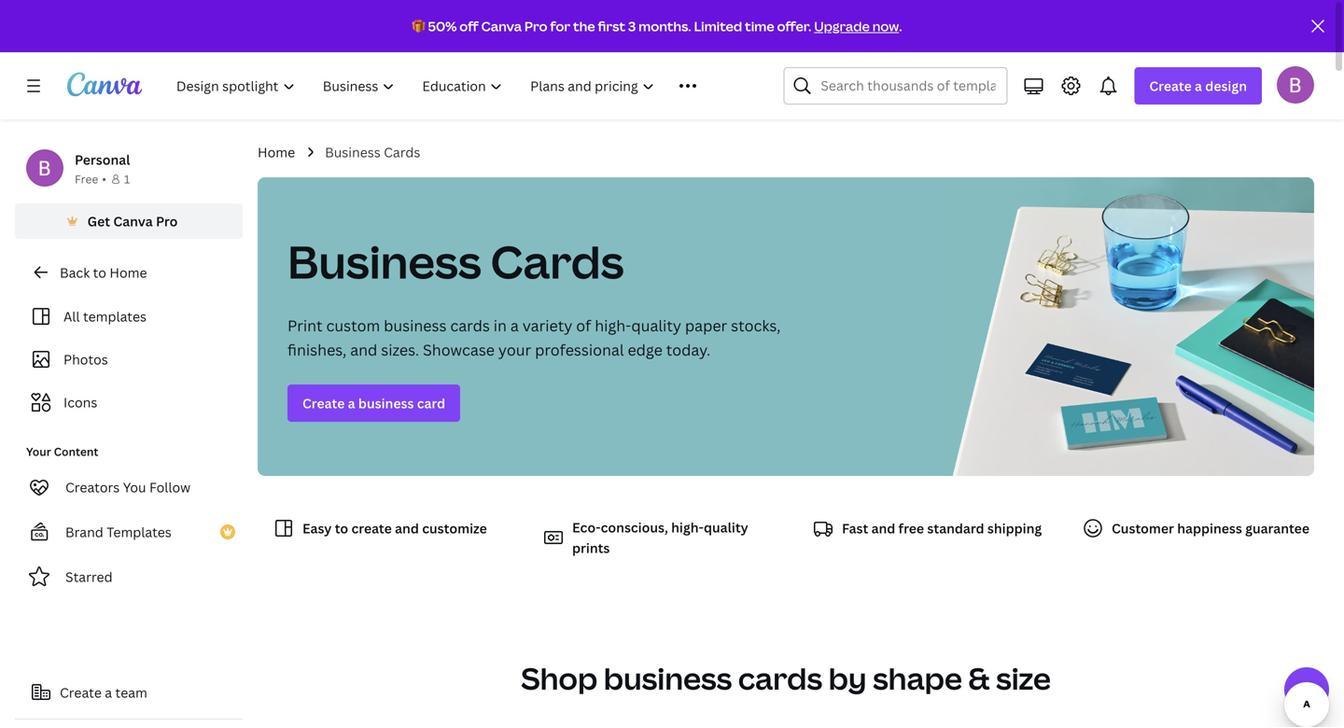 Task type: locate. For each thing, give the bounding box(es) containing it.
0 vertical spatial create
[[1150, 77, 1192, 95]]

in
[[494, 316, 507, 336]]

upgrade
[[814, 17, 870, 35]]

templates
[[83, 308, 147, 325]]

Search search field
[[821, 68, 996, 104]]

0 vertical spatial to
[[93, 264, 106, 282]]

a right in at the left top of the page
[[511, 316, 519, 336]]

offer.
[[777, 17, 812, 35]]

business
[[325, 143, 381, 161], [288, 231, 482, 292]]

0 horizontal spatial pro
[[156, 212, 178, 230]]

0 vertical spatial high-
[[595, 316, 632, 336]]

canva inside button
[[113, 212, 153, 230]]

create for create a business card
[[303, 395, 345, 412]]

cards
[[450, 316, 490, 336], [738, 658, 823, 699]]

pro
[[525, 17, 548, 35], [156, 212, 178, 230]]

0 vertical spatial business
[[384, 316, 447, 336]]

1 vertical spatial canva
[[113, 212, 153, 230]]

top level navigation element
[[164, 67, 739, 105], [164, 67, 739, 105]]

creators you follow
[[65, 479, 191, 496]]

size
[[996, 658, 1051, 699]]

1 vertical spatial cards
[[491, 231, 624, 292]]

0 horizontal spatial home
[[110, 264, 147, 282]]

card
[[417, 395, 446, 412]]

happiness
[[1178, 520, 1243, 537]]

a down the custom
[[348, 395, 355, 412]]

fast
[[842, 520, 869, 537]]

1 horizontal spatial home
[[258, 143, 295, 161]]

0 horizontal spatial to
[[93, 264, 106, 282]]

quality inside print custom business cards in a variety of high-quality paper stocks, finishes, and sizes. showcase your professional edge today.
[[632, 316, 682, 336]]

cards left by
[[738, 658, 823, 699]]

flat lay of canva business cards on top of a desk image
[[916, 177, 1315, 476]]

and
[[350, 340, 378, 360], [395, 520, 419, 537], [872, 520, 896, 537]]

and right 'create'
[[395, 520, 419, 537]]

quality right "conscious,"
[[704, 519, 749, 536]]

1 vertical spatial home
[[110, 264, 147, 282]]

a inside create a business card link
[[348, 395, 355, 412]]

1 horizontal spatial pro
[[525, 17, 548, 35]]

customer
[[1112, 520, 1175, 537]]

follow
[[149, 479, 191, 496]]

a inside create a design dropdown button
[[1195, 77, 1203, 95]]

create inside create a team button
[[60, 684, 102, 702]]

a for create a business card
[[348, 395, 355, 412]]

0 vertical spatial cards
[[450, 316, 490, 336]]

and down the custom
[[350, 340, 378, 360]]

1 horizontal spatial to
[[335, 520, 348, 537]]

eco-conscious, high-quality prints
[[572, 519, 749, 557]]

1 vertical spatial business
[[359, 395, 414, 412]]

1 horizontal spatial high-
[[672, 519, 704, 536]]

business inside print custom business cards in a variety of high-quality paper stocks, finishes, and sizes. showcase your professional edge today.
[[384, 316, 447, 336]]

0 vertical spatial business
[[325, 143, 381, 161]]

all templates
[[63, 308, 147, 325]]

fast and free standard shipping
[[842, 520, 1042, 537]]

pro left for
[[525, 17, 548, 35]]

1 horizontal spatial and
[[395, 520, 419, 537]]

to
[[93, 264, 106, 282], [335, 520, 348, 537]]

to right easy
[[335, 520, 348, 537]]

a for create a design
[[1195, 77, 1203, 95]]

1 vertical spatial business cards
[[288, 231, 624, 292]]

•
[[102, 171, 106, 187]]

professional
[[535, 340, 624, 360]]

high- right "conscious,"
[[672, 519, 704, 536]]

create left team
[[60, 684, 102, 702]]

0 vertical spatial home
[[258, 143, 295, 161]]

prints
[[572, 539, 610, 557]]

2 horizontal spatial create
[[1150, 77, 1192, 95]]

high- inside eco-conscious, high-quality prints
[[672, 519, 704, 536]]

customize
[[422, 520, 487, 537]]

variety
[[523, 316, 573, 336]]

0 vertical spatial quality
[[632, 316, 682, 336]]

0 vertical spatial cards
[[384, 143, 421, 161]]

standard
[[928, 520, 985, 537]]

and left free
[[872, 520, 896, 537]]

shipping
[[988, 520, 1042, 537]]

1 vertical spatial to
[[335, 520, 348, 537]]

0 horizontal spatial canva
[[113, 212, 153, 230]]

None search field
[[784, 67, 1008, 105]]

all templates link
[[26, 299, 232, 334]]

0 horizontal spatial quality
[[632, 316, 682, 336]]

1 vertical spatial quality
[[704, 519, 749, 536]]

canva
[[481, 17, 522, 35], [113, 212, 153, 230]]

starred
[[65, 568, 113, 586]]

get canva pro button
[[15, 204, 243, 239]]

business for cards
[[384, 316, 447, 336]]

home link
[[258, 142, 295, 162]]

business right home link at top left
[[325, 143, 381, 161]]

back to home link
[[15, 254, 243, 291]]

create a business card link
[[288, 385, 460, 422]]

guarantee
[[1246, 520, 1310, 537]]

creators you follow link
[[15, 469, 243, 506]]

you
[[123, 479, 146, 496]]

photos
[[63, 351, 108, 368]]

0 vertical spatial pro
[[525, 17, 548, 35]]

high- right of
[[595, 316, 632, 336]]

1 vertical spatial cards
[[738, 658, 823, 699]]

a inside create a team button
[[105, 684, 112, 702]]

0 vertical spatial canva
[[481, 17, 522, 35]]

a left design
[[1195, 77, 1203, 95]]

1 vertical spatial pro
[[156, 212, 178, 230]]

1 horizontal spatial cards
[[491, 231, 624, 292]]

pro inside button
[[156, 212, 178, 230]]

create a team button
[[15, 674, 243, 712]]

quality up edge
[[632, 316, 682, 336]]

business up the custom
[[288, 231, 482, 292]]

to for back
[[93, 264, 106, 282]]

1 vertical spatial high-
[[672, 519, 704, 536]]

0 horizontal spatial and
[[350, 340, 378, 360]]

.
[[899, 17, 902, 35]]

quality
[[632, 316, 682, 336], [704, 519, 749, 536]]

0 vertical spatial business cards
[[325, 143, 421, 161]]

business for card
[[359, 395, 414, 412]]

1 horizontal spatial quality
[[704, 519, 749, 536]]

create down finishes,
[[303, 395, 345, 412]]

create left design
[[1150, 77, 1192, 95]]

bob builder image
[[1277, 66, 1315, 103]]

0 horizontal spatial high-
[[595, 316, 632, 336]]

create
[[1150, 77, 1192, 95], [303, 395, 345, 412], [60, 684, 102, 702]]

showcase
[[423, 340, 495, 360]]

create inside create a business card link
[[303, 395, 345, 412]]

home
[[258, 143, 295, 161], [110, 264, 147, 282]]

content
[[54, 444, 98, 459]]

canva right off
[[481, 17, 522, 35]]

cards up the showcase
[[450, 316, 490, 336]]

1 vertical spatial create
[[303, 395, 345, 412]]

quality inside eco-conscious, high-quality prints
[[704, 519, 749, 536]]

canva right get
[[113, 212, 153, 230]]

1 vertical spatial business
[[288, 231, 482, 292]]

create inside create a design dropdown button
[[1150, 77, 1192, 95]]

print
[[288, 316, 323, 336]]

a
[[1195, 77, 1203, 95], [511, 316, 519, 336], [348, 395, 355, 412], [105, 684, 112, 702]]

shape
[[873, 658, 963, 699]]

2 vertical spatial create
[[60, 684, 102, 702]]

back to home
[[60, 264, 147, 282]]

create a team
[[60, 684, 147, 702]]

0 horizontal spatial create
[[60, 684, 102, 702]]

create
[[352, 520, 392, 537]]

2 vertical spatial business
[[604, 658, 732, 699]]

a left team
[[105, 684, 112, 702]]

0 horizontal spatial cards
[[384, 143, 421, 161]]

of
[[576, 316, 591, 336]]

create a business card
[[303, 395, 446, 412]]

shop
[[521, 658, 598, 699]]

0 horizontal spatial cards
[[450, 316, 490, 336]]

pro up back to home link
[[156, 212, 178, 230]]

to right "back"
[[93, 264, 106, 282]]

1 horizontal spatial create
[[303, 395, 345, 412]]

free
[[899, 520, 925, 537]]

business
[[384, 316, 447, 336], [359, 395, 414, 412], [604, 658, 732, 699]]



Task type: describe. For each thing, give the bounding box(es) containing it.
brand templates link
[[15, 514, 243, 551]]

to for easy
[[335, 520, 348, 537]]

2 horizontal spatial and
[[872, 520, 896, 537]]

icons link
[[26, 385, 232, 420]]

a inside print custom business cards in a variety of high-quality paper stocks, finishes, and sizes. showcase your professional edge today.
[[511, 316, 519, 336]]

months.
[[639, 17, 692, 35]]

3
[[628, 17, 636, 35]]

brand
[[65, 523, 103, 541]]

all
[[63, 308, 80, 325]]

paper
[[685, 316, 728, 336]]

today.
[[666, 340, 711, 360]]

back
[[60, 264, 90, 282]]

create for create a design
[[1150, 77, 1192, 95]]

get canva pro
[[87, 212, 178, 230]]

easy to create and customize
[[303, 520, 487, 537]]

your
[[499, 340, 531, 360]]

photos link
[[26, 342, 232, 377]]

your
[[26, 444, 51, 459]]

and inside print custom business cards in a variety of high-quality paper stocks, finishes, and sizes. showcase your professional edge today.
[[350, 340, 378, 360]]

personal
[[75, 151, 130, 169]]

limited
[[694, 17, 743, 35]]

cards inside print custom business cards in a variety of high-quality paper stocks, finishes, and sizes. showcase your professional edge today.
[[450, 316, 490, 336]]

stocks,
[[731, 316, 781, 336]]

1 horizontal spatial cards
[[738, 658, 823, 699]]

a for create a team
[[105, 684, 112, 702]]

your content
[[26, 444, 98, 459]]

create for create a team
[[60, 684, 102, 702]]

1
[[124, 171, 130, 187]]

design
[[1206, 77, 1248, 95]]

templates
[[107, 523, 172, 541]]

for
[[550, 17, 571, 35]]

free •
[[75, 171, 106, 187]]

create a design button
[[1135, 67, 1262, 105]]

&
[[969, 658, 990, 699]]

brand templates
[[65, 523, 172, 541]]

🎁 50% off canva pro for the first 3 months. limited time offer. upgrade now .
[[412, 17, 902, 35]]

🎁
[[412, 17, 425, 35]]

shop business cards by shape & size
[[521, 658, 1051, 699]]

finishes,
[[288, 340, 347, 360]]

eco-
[[572, 519, 601, 536]]

edge
[[628, 340, 663, 360]]

conscious,
[[601, 519, 668, 536]]

1 horizontal spatial canva
[[481, 17, 522, 35]]

home inside back to home link
[[110, 264, 147, 282]]

now
[[873, 17, 899, 35]]

by
[[829, 658, 867, 699]]

team
[[115, 684, 147, 702]]

time
[[745, 17, 775, 35]]

upgrade now button
[[814, 17, 899, 35]]

print custom business cards in a variety of high-quality paper stocks, finishes, and sizes. showcase your professional edge today.
[[288, 316, 781, 360]]

get
[[87, 212, 110, 230]]

create a design
[[1150, 77, 1248, 95]]

icons
[[63, 394, 97, 411]]

starred link
[[15, 558, 243, 596]]

off
[[460, 17, 479, 35]]

50%
[[428, 17, 457, 35]]

free
[[75, 171, 98, 187]]

easy
[[303, 520, 332, 537]]

the
[[573, 17, 595, 35]]

customer happiness guarantee
[[1112, 520, 1310, 537]]

sizes.
[[381, 340, 419, 360]]

first
[[598, 17, 626, 35]]

creators
[[65, 479, 120, 496]]

custom
[[326, 316, 380, 336]]

high- inside print custom business cards in a variety of high-quality paper stocks, finishes, and sizes. showcase your professional edge today.
[[595, 316, 632, 336]]



Task type: vqa. For each thing, say whether or not it's contained in the screenshot.
'Fast and free standard shipping'
yes



